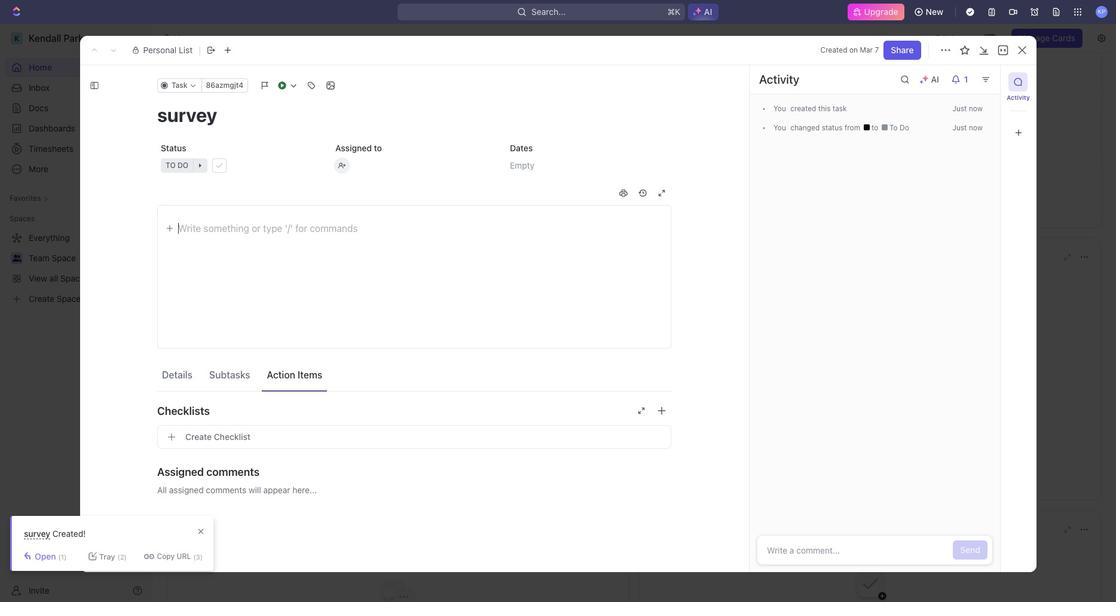 Task type: vqa. For each thing, say whether or not it's contained in the screenshot.
Robinson's
no



Task type: describe. For each thing, give the bounding box(es) containing it.
to do inside dropdown button
[[166, 161, 188, 170]]

2 vertical spatial assigned
[[182, 524, 224, 535]]

created
[[821, 45, 848, 54]]

create checklist
[[185, 432, 251, 442]]

new
[[926, 7, 944, 17]]

tasks assigned to you will appear here. learn more
[[785, 81, 957, 90]]

2 horizontal spatial you
[[847, 81, 859, 90]]

home link
[[5, 58, 147, 77]]

dates
[[510, 143, 533, 153]]

edit layout:
[[935, 33, 978, 43]]

you created this task
[[774, 104, 847, 113]]

2 vertical spatial will
[[249, 485, 261, 495]]

0 horizontal spatial you
[[412, 63, 424, 72]]

7
[[875, 45, 879, 54]]

now for created this task
[[969, 104, 983, 113]]

empty button
[[507, 155, 672, 176]]

favorites
[[10, 194, 41, 203]]

layout:
[[953, 33, 978, 43]]

learn more link
[[919, 81, 957, 90]]

add task button
[[210, 360, 255, 374]]

|
[[199, 44, 201, 56]]

ai inside dropdown button
[[931, 74, 939, 84]]

(2)
[[118, 553, 127, 561]]

this
[[818, 104, 831, 113]]

1 vertical spatial assigned comments
[[182, 524, 274, 535]]

cards
[[1052, 33, 1076, 43]]

1 vertical spatial ai button
[[914, 70, 946, 89]]

just now for created this task
[[953, 104, 983, 113]]

kp
[[1098, 8, 1106, 15]]

1 horizontal spatial appear
[[874, 81, 897, 90]]

Edit task name text field
[[157, 103, 672, 126]]

you for you
[[774, 123, 786, 132]]

do inside task sidebar content section
[[900, 123, 909, 132]]

changed
[[790, 123, 820, 132]]

1 vertical spatial here.
[[899, 81, 917, 90]]

just for created this task
[[953, 104, 967, 113]]

items
[[298, 369, 322, 380]]

1 horizontal spatial you
[[435, 63, 447, 72]]

changed status from
[[788, 123, 862, 132]]

and
[[319, 63, 331, 72]]

to inside dropdown button
[[166, 161, 176, 170]]

task
[[833, 104, 847, 113]]

url
[[177, 552, 191, 561]]

share
[[891, 45, 914, 55]]

task sidebar content section
[[747, 65, 1000, 572]]

do inside to do dropdown button
[[178, 161, 188, 170]]

show
[[462, 63, 480, 72]]

survey for survey
[[215, 341, 242, 351]]

86azmgjt4 button
[[201, 78, 248, 93]]

(1)
[[58, 553, 66, 561]]

manage
[[1019, 33, 1050, 43]]

more
[[940, 81, 957, 90]]

docs link
[[5, 99, 147, 118]]

⌘k
[[667, 7, 680, 17]]

task sidebar navigation tab list
[[1006, 72, 1032, 142]]

copy
[[157, 552, 175, 561]]

dashboards
[[29, 123, 75, 133]]

create
[[185, 432, 212, 442]]

empty
[[510, 160, 535, 170]]

details
[[162, 369, 193, 380]]

reminders
[[333, 63, 369, 72]]

tasks and reminders assigned to you to you will show here.
[[297, 63, 499, 72]]

ai standup
[[665, 252, 716, 263]]

standup
[[677, 252, 716, 263]]

survey created!
[[24, 529, 86, 539]]

checklists
[[157, 405, 210, 417]]

1 vertical spatial comments
[[206, 485, 246, 495]]

status
[[161, 143, 186, 153]]

ai button
[[914, 70, 946, 89]]

create checklist button
[[157, 425, 672, 449]]

status
[[822, 123, 843, 132]]

learn
[[919, 81, 938, 90]]

(3)
[[193, 553, 203, 561]]

docs
[[29, 103, 48, 113]]

1 horizontal spatial assigned
[[371, 63, 401, 72]]

assigned comments inside dropdown button
[[157, 466, 260, 478]]

0 vertical spatial home
[[174, 33, 197, 43]]

task button
[[157, 78, 202, 93]]

checklist
[[214, 432, 251, 442]]

personal list |
[[143, 44, 201, 56]]

upgrade link
[[848, 4, 905, 20]]



Task type: locate. For each thing, give the bounding box(es) containing it.
assigned comments up all assigned comments will appear here...
[[157, 466, 260, 478]]

ai
[[704, 7, 712, 17], [931, 74, 939, 84], [665, 252, 674, 263]]

tasks up created
[[785, 81, 804, 90]]

mar
[[860, 45, 873, 54]]

0 vertical spatial just now
[[953, 104, 983, 113]]

manage cards button
[[1012, 29, 1083, 48]]

timesheets
[[29, 144, 73, 154]]

assigned inside dropdown button
[[157, 466, 204, 478]]

here. left learn
[[899, 81, 917, 90]]

open
[[35, 551, 56, 562]]

assigned comments
[[157, 466, 260, 478], [182, 524, 274, 535]]

personal list link
[[143, 45, 193, 55]]

send button
[[953, 541, 988, 560]]

just now down more
[[953, 123, 983, 132]]

0 vertical spatial appear
[[874, 81, 897, 90]]

task inside add task "button"
[[233, 362, 251, 372]]

2 horizontal spatial ai
[[931, 74, 939, 84]]

2 vertical spatial ai
[[665, 252, 674, 263]]

do
[[900, 123, 909, 132], [178, 161, 188, 170]]

survey link
[[212, 337, 389, 354]]

0 horizontal spatial ai
[[665, 252, 674, 263]]

timesheets link
[[5, 139, 147, 158]]

you left created
[[774, 104, 786, 113]]

assigned comments button
[[157, 457, 672, 486]]

sidebar navigation
[[0, 24, 152, 602]]

tree inside sidebar navigation
[[5, 228, 147, 309]]

you left changed
[[774, 123, 786, 132]]

from
[[845, 123, 860, 132]]

favorites button
[[5, 191, 53, 206]]

created!
[[52, 529, 86, 539]]

1 horizontal spatial to do
[[888, 123, 909, 132]]

task inside task dropdown button
[[172, 81, 187, 90]]

0 vertical spatial will
[[449, 63, 460, 72]]

comments up all assigned comments will appear here...
[[206, 466, 260, 478]]

0 horizontal spatial here.
[[482, 63, 499, 72]]

ai left more
[[931, 74, 939, 84]]

comments
[[206, 466, 260, 478], [206, 485, 246, 495], [226, 524, 274, 535]]

0 horizontal spatial task
[[172, 81, 187, 90]]

will
[[449, 63, 460, 72], [861, 81, 872, 90], [249, 485, 261, 495]]

appear
[[874, 81, 897, 90], [263, 485, 290, 495]]

you for you created this task
[[774, 104, 786, 113]]

subtasks button
[[205, 364, 255, 386]]

0 vertical spatial activity
[[759, 72, 799, 86]]

tray
[[99, 552, 115, 561]]

to do down status
[[166, 161, 188, 170]]

tasks for tasks and reminders assigned to you to you will show here.
[[297, 63, 317, 72]]

1 vertical spatial just now
[[953, 123, 983, 132]]

1 horizontal spatial will
[[449, 63, 460, 72]]

kp button
[[1093, 2, 1112, 22]]

1 horizontal spatial do
[[900, 123, 909, 132]]

0 vertical spatial now
[[969, 104, 983, 113]]

2 vertical spatial comments
[[226, 524, 274, 535]]

1 vertical spatial assigned
[[157, 466, 204, 478]]

0 vertical spatial here.
[[482, 63, 499, 72]]

ai right ⌘k
[[704, 7, 712, 17]]

86azmgjt4
[[206, 81, 243, 90]]

action items
[[267, 369, 322, 380]]

2 now from the top
[[969, 123, 983, 132]]

home up the inbox
[[29, 62, 52, 72]]

0 horizontal spatial ai button
[[688, 4, 719, 20]]

assigned up 'this'
[[806, 81, 836, 90]]

0 vertical spatial ai
[[704, 7, 712, 17]]

1 vertical spatial you
[[774, 123, 786, 132]]

copy url (3)
[[157, 552, 203, 561]]

open (1)
[[35, 551, 66, 562]]

now for changed status from
[[969, 123, 983, 132]]

2 just now from the top
[[953, 123, 983, 132]]

0 vertical spatial you
[[774, 104, 786, 113]]

home
[[174, 33, 197, 43], [29, 62, 52, 72]]

1 button
[[946, 70, 976, 89]]

here...
[[293, 485, 317, 495]]

new button
[[909, 2, 951, 22]]

assigned right reminders
[[371, 63, 401, 72]]

just for changed status from
[[953, 123, 967, 132]]

manage cards
[[1019, 33, 1076, 43]]

0 horizontal spatial do
[[178, 161, 188, 170]]

0 vertical spatial comments
[[206, 466, 260, 478]]

now left task sidebar navigation tab list
[[969, 123, 983, 132]]

spaces
[[10, 214, 35, 223]]

tray (2)
[[99, 552, 127, 561]]

you up the edit task name 'text box'
[[412, 63, 424, 72]]

share button
[[884, 41, 921, 60]]

2 horizontal spatial assigned
[[806, 81, 836, 90]]

1 vertical spatial tasks
[[785, 81, 804, 90]]

0 vertical spatial ai button
[[688, 4, 719, 20]]

all assigned comments will appear here...
[[157, 485, 317, 495]]

1 vertical spatial ai
[[931, 74, 939, 84]]

2 you from the top
[[774, 123, 786, 132]]

to do inside task sidebar content section
[[888, 123, 909, 132]]

1 just from the top
[[953, 104, 967, 113]]

tree
[[5, 228, 147, 309]]

activity inside task sidebar content section
[[759, 72, 799, 86]]

upgrade
[[864, 7, 899, 17]]

dashboards link
[[5, 119, 147, 138]]

here. right show
[[482, 63, 499, 72]]

assigned comments up (3)
[[182, 524, 274, 535]]

1 horizontal spatial ai
[[704, 7, 712, 17]]

1 horizontal spatial survey
[[215, 341, 242, 351]]

survey up add task
[[215, 341, 242, 351]]

details button
[[157, 364, 197, 386]]

0 horizontal spatial appear
[[263, 485, 290, 495]]

ai button
[[688, 4, 719, 20], [914, 70, 946, 89]]

comments down checklist
[[206, 485, 246, 495]]

just
[[953, 104, 967, 113], [953, 123, 967, 132]]

inbox
[[29, 83, 50, 93]]

action items button
[[262, 364, 327, 386]]

appear left here...
[[263, 485, 290, 495]]

0 vertical spatial assigned
[[335, 143, 372, 153]]

0 horizontal spatial will
[[249, 485, 261, 495]]

survey up open
[[24, 529, 50, 539]]

assigned for tasks assigned to you will appear here. learn more
[[806, 81, 836, 90]]

created on mar 7
[[821, 45, 879, 54]]

comments inside dropdown button
[[206, 466, 260, 478]]

inbox link
[[5, 78, 147, 97]]

1 horizontal spatial here.
[[899, 81, 917, 90]]

assigned
[[335, 143, 372, 153], [157, 466, 204, 478], [182, 524, 224, 535]]

1 vertical spatial appear
[[263, 485, 290, 495]]

ai left the standup
[[665, 252, 674, 263]]

tasks
[[297, 63, 317, 72], [785, 81, 804, 90]]

0 vertical spatial to do
[[888, 123, 909, 132]]

1 vertical spatial task
[[233, 362, 251, 372]]

to
[[403, 63, 410, 72], [426, 63, 433, 72], [838, 81, 845, 90], [872, 123, 880, 132], [890, 123, 898, 132], [374, 143, 382, 153], [166, 161, 176, 170]]

0 vertical spatial task
[[172, 81, 187, 90]]

0 vertical spatial tasks
[[297, 63, 317, 72]]

all
[[157, 485, 167, 495]]

to do right from
[[888, 123, 909, 132]]

assigned
[[371, 63, 401, 72], [806, 81, 836, 90], [169, 485, 204, 495]]

2 horizontal spatial will
[[861, 81, 872, 90]]

1 vertical spatial just
[[953, 123, 967, 132]]

you up task
[[847, 81, 859, 90]]

activity inside task sidebar navigation tab list
[[1007, 94, 1030, 101]]

you
[[412, 63, 424, 72], [435, 63, 447, 72], [847, 81, 859, 90]]

0 horizontal spatial tasks
[[297, 63, 317, 72]]

assigned right all
[[169, 485, 204, 495]]

task right add
[[233, 362, 251, 372]]

do right from
[[900, 123, 909, 132]]

edit
[[935, 33, 950, 43]]

send
[[960, 545, 980, 555]]

add
[[215, 362, 231, 372]]

survey for survey created!
[[24, 529, 50, 539]]

personal
[[143, 45, 177, 55]]

tasks left and at the left top of the page
[[297, 63, 317, 72]]

will down mar at the top of page
[[861, 81, 872, 90]]

created
[[790, 104, 816, 113]]

task down list
[[172, 81, 187, 90]]

1 vertical spatial will
[[861, 81, 872, 90]]

0 vertical spatial assigned
[[371, 63, 401, 72]]

to do button
[[157, 155, 322, 176]]

comments down all assigned comments will appear here...
[[226, 524, 274, 535]]

1 horizontal spatial ai button
[[914, 70, 946, 89]]

0 vertical spatial do
[[900, 123, 909, 132]]

1 horizontal spatial tasks
[[785, 81, 804, 90]]

1 horizontal spatial task
[[233, 362, 251, 372]]

1 vertical spatial do
[[178, 161, 188, 170]]

0 horizontal spatial to do
[[166, 161, 188, 170]]

to do
[[888, 123, 909, 132], [166, 161, 188, 170]]

will left show
[[449, 63, 460, 72]]

0 horizontal spatial home
[[29, 62, 52, 72]]

action
[[267, 369, 295, 380]]

add task
[[215, 362, 251, 372]]

search...
[[532, 7, 566, 17]]

0 horizontal spatial survey
[[24, 529, 50, 539]]

appear down 7
[[874, 81, 897, 90]]

tasks for tasks assigned to you will appear here. learn more
[[785, 81, 804, 90]]

invite
[[29, 585, 50, 595]]

will left here...
[[249, 485, 261, 495]]

0 vertical spatial survey
[[215, 341, 242, 351]]

just now for changed status from
[[953, 123, 983, 132]]

1 vertical spatial home
[[29, 62, 52, 72]]

1 vertical spatial now
[[969, 123, 983, 132]]

survey inside survey link
[[215, 341, 242, 351]]

1 now from the top
[[969, 104, 983, 113]]

1 vertical spatial to do
[[166, 161, 188, 170]]

2 vertical spatial assigned
[[169, 485, 204, 495]]

1 you from the top
[[774, 104, 786, 113]]

1 vertical spatial survey
[[24, 529, 50, 539]]

survey
[[215, 341, 242, 351], [24, 529, 50, 539]]

do down status
[[178, 161, 188, 170]]

activity
[[759, 72, 799, 86], [1007, 94, 1030, 101]]

list
[[179, 45, 193, 55]]

0 vertical spatial assigned comments
[[157, 466, 260, 478]]

1 vertical spatial assigned
[[806, 81, 836, 90]]

just now
[[953, 104, 983, 113], [953, 123, 983, 132]]

1 horizontal spatial home
[[174, 33, 197, 43]]

1 horizontal spatial activity
[[1007, 94, 1030, 101]]

assigned for all assigned comments will appear here...
[[169, 485, 204, 495]]

just now down 1
[[953, 104, 983, 113]]

1 just now from the top
[[953, 104, 983, 113]]

0 horizontal spatial activity
[[759, 72, 799, 86]]

0 vertical spatial just
[[953, 104, 967, 113]]

1
[[964, 74, 968, 84]]

0 horizontal spatial assigned
[[169, 485, 204, 495]]

2 just from the top
[[953, 123, 967, 132]]

you left show
[[435, 63, 447, 72]]

here.
[[482, 63, 499, 72], [899, 81, 917, 90]]

1 vertical spatial activity
[[1007, 94, 1030, 101]]

assigned to
[[335, 143, 382, 153]]

on
[[850, 45, 858, 54]]

now down 1 dropdown button
[[969, 104, 983, 113]]

home up list
[[174, 33, 197, 43]]

home inside sidebar navigation
[[29, 62, 52, 72]]

subtasks
[[209, 369, 250, 380]]



